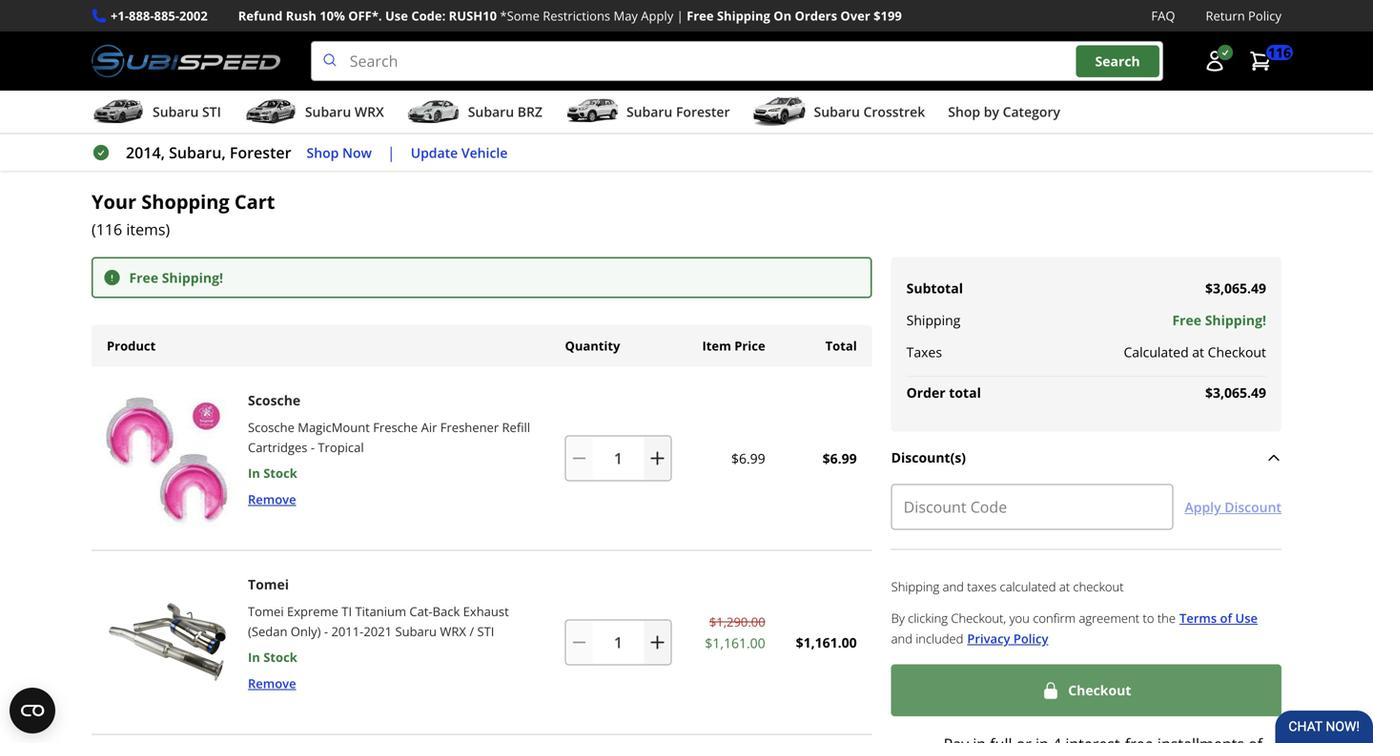 Task type: describe. For each thing, give the bounding box(es) containing it.
2014, subaru, forester
[[126, 142, 291, 163]]

checkout inside "button"
[[1069, 681, 1132, 699]]

exhaust
[[463, 603, 509, 620]]

tomei tomei expreme ti titanium cat-back exhaust (sedan only) - 2011-2021 subaru wrx / sti in stock remove
[[248, 575, 509, 692]]

price
[[735, 337, 766, 355]]

subaru,
[[169, 142, 226, 163]]

discount(s)
[[892, 448, 966, 467]]

$3,065.49 for order total
[[1206, 384, 1267, 402]]

0 vertical spatial shipping!
[[162, 268, 223, 287]]

subaru forester
[[627, 103, 730, 121]]

checkout
[[1074, 578, 1124, 595]]

1 horizontal spatial $1,161.00
[[796, 633, 857, 651]]

clicking
[[908, 610, 948, 627]]

remove button for tomei
[[248, 674, 296, 693]]

shop by category button
[[948, 95, 1061, 133]]

open widget image
[[10, 688, 55, 734]]

0 horizontal spatial |
[[387, 142, 396, 163]]

subaru wrx button
[[244, 95, 384, 133]]

update vehicle
[[411, 143, 508, 161]]

product
[[107, 337, 156, 355]]

sti inside dropdown button
[[202, 103, 221, 121]]

+1-888-885-2002
[[111, 7, 208, 24]]

0 vertical spatial at
[[1193, 343, 1205, 361]]

terms
[[1180, 610, 1217, 627]]

2002
[[179, 7, 208, 24]]

2 horizontal spatial free
[[1173, 311, 1202, 329]]

subaru sti
[[153, 103, 221, 121]]

a subaru sti thumbnail image image
[[92, 97, 145, 126]]

cart
[[235, 189, 275, 215]]

Discount Code field
[[892, 484, 1174, 530]]

tropical
[[318, 439, 364, 456]]

privacy policy link
[[968, 629, 1049, 649]]

$3,065.49 for subtotal
[[1206, 279, 1267, 297]]

subaru crosstrek
[[814, 103, 926, 121]]

stock inside 'scosche scosche magicmount fresche air freshener refill cartridges - tropical in stock remove'
[[264, 465, 297, 482]]

air
[[421, 419, 437, 436]]

of
[[1221, 610, 1233, 627]]

10%
[[320, 7, 345, 24]]

(116
[[92, 219, 122, 240]]

0 horizontal spatial $1,161.00
[[705, 634, 766, 652]]

expreme
[[287, 603, 339, 620]]

+1-
[[111, 7, 129, 24]]

subaru for subaru forester
[[627, 103, 673, 121]]

wrx inside tomei tomei expreme ti titanium cat-back exhaust (sedan only) - 2011-2021 subaru wrx / sti in stock remove
[[440, 623, 466, 640]]

888-
[[129, 7, 154, 24]]

to
[[1143, 610, 1155, 627]]

shipping and taxes calculated at checkout
[[892, 578, 1124, 595]]

sti inside tomei tomei expreme ti titanium cat-back exhaust (sedan only) - 2011-2021 subaru wrx / sti in stock remove
[[477, 623, 495, 640]]

/
[[470, 623, 474, 640]]

2 tomei from the top
[[248, 603, 284, 620]]

0 vertical spatial free
[[687, 7, 714, 24]]

only)
[[291, 623, 321, 640]]

refill
[[502, 419, 530, 436]]

rush10
[[449, 7, 497, 24]]

use inside by clicking checkout, you confirm agreement to the terms of use and included privacy policy
[[1236, 610, 1258, 627]]

may
[[614, 7, 638, 24]]

taxes
[[968, 578, 997, 595]]

total
[[826, 337, 857, 355]]

quantity
[[565, 337, 620, 355]]

shop by category
[[948, 103, 1061, 121]]

return policy
[[1206, 7, 1282, 24]]

0 horizontal spatial use
[[385, 7, 408, 24]]

in inside tomei tomei expreme ti titanium cat-back exhaust (sedan only) - 2011-2021 subaru wrx / sti in stock remove
[[248, 649, 260, 666]]

subaru wrx
[[305, 103, 384, 121]]

1 horizontal spatial shipping!
[[1206, 311, 1267, 329]]

back
[[433, 603, 460, 620]]

subtotal
[[907, 279, 963, 297]]

apply
[[641, 7, 674, 24]]

agreement
[[1079, 610, 1140, 627]]

on
[[774, 7, 792, 24]]

tomei expreme ti titanium cat-back exhaust (sedan only) - 2011-2021 subaru wrx / sti link
[[248, 603, 509, 640]]

by
[[984, 103, 1000, 121]]

confirm
[[1033, 610, 1076, 627]]

$1,290.00 $1,161.00
[[705, 614, 766, 652]]

calculated
[[1000, 578, 1056, 595]]

scosche magicmount air freshener refill cartridges- tropical, image
[[99, 390, 237, 527]]

0 vertical spatial checkout
[[1208, 343, 1267, 361]]

0 horizontal spatial free shipping!
[[129, 268, 223, 287]]

0 vertical spatial shipping
[[717, 7, 771, 24]]

a subaru forester thumbnail image image
[[566, 97, 619, 126]]

*some
[[500, 7, 540, 24]]

1 vertical spatial free shipping!
[[1173, 311, 1267, 329]]

refund rush 10% off*. use code: rush10 *some restrictions may apply | free shipping on orders over $199
[[238, 7, 902, 24]]

(sedan
[[248, 623, 288, 640]]

return
[[1206, 7, 1246, 24]]

remove inside tomei tomei expreme ti titanium cat-back exhaust (sedan only) - 2011-2021 subaru wrx / sti in stock remove
[[248, 675, 296, 692]]

items)
[[126, 219, 170, 240]]

subaru forester button
[[566, 95, 730, 133]]

subaru brz
[[468, 103, 543, 121]]

over
[[841, 7, 871, 24]]

you
[[1010, 610, 1030, 627]]

your
[[92, 189, 137, 215]]

item
[[703, 337, 732, 355]]

subaru for subaru crosstrek
[[814, 103, 860, 121]]



Task type: locate. For each thing, give the bounding box(es) containing it.
order
[[907, 384, 946, 402]]

0 horizontal spatial checkout
[[1069, 681, 1132, 699]]

1 horizontal spatial shop
[[948, 103, 981, 121]]

subaru inside dropdown button
[[305, 103, 351, 121]]

1 tomei from the top
[[248, 575, 289, 593]]

1 scosche from the top
[[248, 391, 301, 409]]

- inside tomei tomei expreme ti titanium cat-back exhaust (sedan only) - 2011-2021 subaru wrx / sti in stock remove
[[324, 623, 328, 640]]

1 remove from the top
[[248, 491, 296, 508]]

2 increment image from the top
[[648, 633, 667, 652]]

a subaru crosstrek thumbnail image image
[[753, 97, 807, 126]]

increment image right decrement image
[[648, 633, 667, 652]]

1 in from the top
[[248, 465, 260, 482]]

1 horizontal spatial -
[[324, 623, 328, 640]]

subaru right the a subaru crosstrek thumbnail image
[[814, 103, 860, 121]]

item price
[[703, 337, 766, 355]]

$3,065.49 down calculated at checkout
[[1206, 384, 1267, 402]]

0 horizontal spatial free
[[129, 268, 158, 287]]

stock down cartridges
[[264, 465, 297, 482]]

0 vertical spatial policy
[[1249, 7, 1282, 24]]

remove
[[248, 491, 296, 508], [248, 675, 296, 692]]

- right only)
[[324, 623, 328, 640]]

in down cartridges
[[248, 465, 260, 482]]

1 vertical spatial checkout
[[1069, 681, 1132, 699]]

code:
[[411, 7, 446, 24]]

remove down cartridges
[[248, 491, 296, 508]]

0 vertical spatial stock
[[264, 465, 297, 482]]

terms of use link
[[1180, 608, 1258, 629]]

use right of
[[1236, 610, 1258, 627]]

free down items)
[[129, 268, 158, 287]]

None number field
[[565, 436, 672, 481], [565, 620, 672, 666], [565, 436, 672, 481], [565, 620, 672, 666]]

at up confirm
[[1060, 578, 1070, 595]]

included
[[916, 630, 964, 647]]

0 horizontal spatial policy
[[1014, 630, 1049, 647]]

2 remove button from the top
[[248, 674, 296, 693]]

at
[[1193, 343, 1205, 361], [1060, 578, 1070, 595]]

1 vertical spatial wrx
[[440, 623, 466, 640]]

1 vertical spatial shipping!
[[1206, 311, 1267, 329]]

2014,
[[126, 142, 165, 163]]

1 vertical spatial at
[[1060, 578, 1070, 595]]

shop inside dropdown button
[[948, 103, 981, 121]]

1 vertical spatial remove
[[248, 675, 296, 692]]

1 vertical spatial remove button
[[248, 674, 296, 693]]

decrement image
[[570, 633, 589, 652]]

and inside by clicking checkout, you confirm agreement to the terms of use and included privacy policy
[[892, 630, 913, 647]]

0 vertical spatial and
[[943, 578, 964, 595]]

increment image for $1,161.00
[[648, 633, 667, 652]]

refund
[[238, 7, 283, 24]]

2011-
[[331, 623, 364, 640]]

0 vertical spatial tomei
[[248, 575, 289, 593]]

1 vertical spatial sti
[[477, 623, 495, 640]]

shop for shop now
[[307, 143, 339, 161]]

policy down you
[[1014, 630, 1049, 647]]

at right calculated
[[1193, 343, 1205, 361]]

1 horizontal spatial policy
[[1249, 7, 1282, 24]]

1 horizontal spatial forester
[[676, 103, 730, 121]]

| right 'now'
[[387, 142, 396, 163]]

1 vertical spatial and
[[892, 630, 913, 647]]

free up calculated at checkout
[[1173, 311, 1202, 329]]

scosche
[[248, 391, 301, 409], [248, 419, 295, 436]]

search button
[[1077, 45, 1160, 77]]

0 horizontal spatial sti
[[202, 103, 221, 121]]

1 stock from the top
[[264, 465, 297, 482]]

1 vertical spatial scosche
[[248, 419, 295, 436]]

shipping! down your shopping cart (116 items)
[[162, 268, 223, 287]]

brz
[[518, 103, 543, 121]]

1 vertical spatial -
[[324, 623, 328, 640]]

0 vertical spatial increment image
[[648, 449, 667, 468]]

1 vertical spatial shipping
[[907, 311, 961, 329]]

free
[[687, 7, 714, 24], [129, 268, 158, 287], [1173, 311, 1202, 329]]

subaru crosstrek button
[[753, 95, 926, 133]]

116
[[1269, 43, 1292, 61]]

2 $6.99 from the left
[[823, 449, 857, 467]]

0 vertical spatial -
[[311, 439, 315, 456]]

subaru right a subaru forester thumbnail image
[[627, 103, 673, 121]]

0 vertical spatial in
[[248, 465, 260, 482]]

remove down "(sedan"
[[248, 675, 296, 692]]

0 vertical spatial remove
[[248, 491, 296, 508]]

885-
[[154, 7, 179, 24]]

wrx inside dropdown button
[[355, 103, 384, 121]]

shop inside 'link'
[[307, 143, 339, 161]]

- left tropical
[[311, 439, 315, 456]]

return policy link
[[1206, 6, 1282, 26]]

freshener
[[441, 419, 499, 436]]

cartridges
[[248, 439, 308, 456]]

1 vertical spatial forester
[[230, 142, 291, 163]]

the
[[1158, 610, 1176, 627]]

subaru left brz on the top left of page
[[468, 103, 514, 121]]

2 scosche from the top
[[248, 419, 295, 436]]

subaru for subaru sti
[[153, 103, 199, 121]]

remove button down "(sedan"
[[248, 674, 296, 693]]

1 horizontal spatial |
[[677, 7, 684, 24]]

policy up "116"
[[1249, 7, 1282, 24]]

faq
[[1152, 7, 1176, 24]]

policy inside by clicking checkout, you confirm agreement to the terms of use and included privacy policy
[[1014, 630, 1049, 647]]

shop now
[[307, 143, 372, 161]]

shop for shop by category
[[948, 103, 981, 121]]

0 vertical spatial |
[[677, 7, 684, 24]]

search input field
[[311, 41, 1164, 81]]

forester down a subaru wrx thumbnail image
[[230, 142, 291, 163]]

sti up 2014, subaru, forester
[[202, 103, 221, 121]]

a subaru brz thumbnail image image
[[407, 97, 461, 126]]

in inside 'scosche scosche magicmount fresche air freshener refill cartridges - tropical in stock remove'
[[248, 465, 260, 482]]

1 vertical spatial shop
[[307, 143, 339, 161]]

fresche
[[373, 419, 418, 436]]

1 vertical spatial increment image
[[648, 633, 667, 652]]

shipping! up calculated at checkout
[[1206, 311, 1267, 329]]

1 $6.99 from the left
[[732, 449, 766, 467]]

remove button
[[248, 490, 296, 509], [248, 674, 296, 693]]

1 horizontal spatial checkout
[[1208, 343, 1267, 361]]

policy
[[1249, 7, 1282, 24], [1014, 630, 1049, 647]]

subaru brz button
[[407, 95, 543, 133]]

subaru sti button
[[92, 95, 221, 133]]

tomtb6090-sb02c 15-21 wrx & sti tomei expreme ti cat-back system, image
[[99, 574, 237, 711]]

$199
[[874, 7, 902, 24]]

in down "(sedan"
[[248, 649, 260, 666]]

0 horizontal spatial wrx
[[355, 103, 384, 121]]

scosche scosche magicmount fresche air freshener refill cartridges - tropical in stock remove
[[248, 391, 530, 508]]

orders
[[795, 7, 838, 24]]

taxes
[[907, 343, 943, 361]]

forester down search input field at the top of the page
[[676, 103, 730, 121]]

116 button
[[1240, 42, 1294, 80]]

1 remove button from the top
[[248, 490, 296, 509]]

1 horizontal spatial free
[[687, 7, 714, 24]]

0 vertical spatial wrx
[[355, 103, 384, 121]]

$1,161.00 down "$1,290.00"
[[705, 634, 766, 652]]

1 horizontal spatial and
[[943, 578, 964, 595]]

1 vertical spatial policy
[[1014, 630, 1049, 647]]

1 horizontal spatial free shipping!
[[1173, 311, 1267, 329]]

increment image right decrement icon
[[648, 449, 667, 468]]

2 in from the top
[[248, 649, 260, 666]]

1 vertical spatial in
[[248, 649, 260, 666]]

+1-888-885-2002 link
[[111, 6, 208, 26]]

a subaru wrx thumbnail image image
[[244, 97, 298, 126]]

wrx up 'now'
[[355, 103, 384, 121]]

total
[[949, 384, 981, 402]]

| right apply
[[677, 7, 684, 24]]

checkout link
[[892, 664, 1282, 717]]

0 vertical spatial free shipping!
[[129, 268, 223, 287]]

use right "off*."
[[385, 7, 408, 24]]

in
[[248, 465, 260, 482], [248, 649, 260, 666]]

button image
[[1204, 50, 1227, 73]]

0 vertical spatial shop
[[948, 103, 981, 121]]

1 vertical spatial $3,065.49
[[1206, 384, 1267, 402]]

1 vertical spatial use
[[1236, 610, 1258, 627]]

order total
[[907, 384, 981, 402]]

free shipping! up calculated at checkout
[[1173, 311, 1267, 329]]

- inside 'scosche scosche magicmount fresche air freshener refill cartridges - tropical in stock remove'
[[311, 439, 315, 456]]

now
[[342, 143, 372, 161]]

sti right /
[[477, 623, 495, 640]]

free shipping! down items)
[[129, 268, 223, 287]]

remove inside 'scosche scosche magicmount fresche air freshener refill cartridges - tropical in stock remove'
[[248, 491, 296, 508]]

1 horizontal spatial at
[[1193, 343, 1205, 361]]

0 horizontal spatial at
[[1060, 578, 1070, 595]]

subaru inside tomei tomei expreme ti titanium cat-back exhaust (sedan only) - 2011-2021 subaru wrx / sti in stock remove
[[395, 623, 437, 640]]

and down by
[[892, 630, 913, 647]]

1 horizontal spatial $6.99
[[823, 449, 857, 467]]

checkout right calculated
[[1208, 343, 1267, 361]]

shop left by
[[948, 103, 981, 121]]

1 horizontal spatial wrx
[[440, 623, 466, 640]]

titanium
[[355, 603, 406, 620]]

shipping
[[717, 7, 771, 24], [907, 311, 961, 329], [892, 578, 940, 595]]

1 vertical spatial stock
[[264, 649, 297, 666]]

subaru up subaru,
[[153, 103, 199, 121]]

0 vertical spatial sti
[[202, 103, 221, 121]]

subaru up the 'shop now'
[[305, 103, 351, 121]]

subaru down "cat-"
[[395, 623, 437, 640]]

shipping for shipping and taxes calculated at checkout
[[892, 578, 940, 595]]

1 vertical spatial free
[[129, 268, 158, 287]]

use
[[385, 7, 408, 24], [1236, 610, 1258, 627]]

0 horizontal spatial shop
[[307, 143, 339, 161]]

checkout down by clicking checkout, you confirm agreement to the terms of use and included privacy policy
[[1069, 681, 1132, 699]]

2 $3,065.49 from the top
[[1206, 384, 1267, 402]]

increment image
[[648, 449, 667, 468], [648, 633, 667, 652]]

increment image for $6.99
[[648, 449, 667, 468]]

1 vertical spatial tomei
[[248, 603, 284, 620]]

$1,161.00 right $1,290.00 $1,161.00
[[796, 633, 857, 651]]

decrement image
[[570, 449, 589, 468]]

remove button for scosche
[[248, 490, 296, 509]]

stock
[[264, 465, 297, 482], [264, 649, 297, 666]]

2 vertical spatial free
[[1173, 311, 1202, 329]]

wrx left /
[[440, 623, 466, 640]]

1 horizontal spatial use
[[1236, 610, 1258, 627]]

discount(s) button
[[892, 447, 1282, 469]]

2 stock from the top
[[264, 649, 297, 666]]

1 vertical spatial |
[[387, 142, 396, 163]]

0 horizontal spatial -
[[311, 439, 315, 456]]

scosche magicmount fresche air freshener refill cartridges - tropical link
[[248, 419, 530, 456]]

restrictions
[[543, 7, 611, 24]]

0 vertical spatial $3,065.49
[[1206, 279, 1267, 297]]

privacy
[[968, 630, 1011, 647]]

shipping left on
[[717, 7, 771, 24]]

0 vertical spatial scosche
[[248, 391, 301, 409]]

faq link
[[1152, 6, 1176, 26]]

$3,065.49 up calculated at checkout
[[1206, 279, 1267, 297]]

crosstrek
[[864, 103, 926, 121]]

2021
[[364, 623, 392, 640]]

update vehicle button
[[411, 142, 508, 164]]

wrx
[[355, 103, 384, 121], [440, 623, 466, 640]]

2 vertical spatial shipping
[[892, 578, 940, 595]]

shipping down the subtotal
[[907, 311, 961, 329]]

0 horizontal spatial forester
[[230, 142, 291, 163]]

stock inside tomei tomei expreme ti titanium cat-back exhaust (sedan only) - 2011-2021 subaru wrx / sti in stock remove
[[264, 649, 297, 666]]

0 horizontal spatial shipping!
[[162, 268, 223, 287]]

1 horizontal spatial sti
[[477, 623, 495, 640]]

2 remove from the top
[[248, 675, 296, 692]]

0 vertical spatial remove button
[[248, 490, 296, 509]]

0 vertical spatial use
[[385, 7, 408, 24]]

subaru for subaru wrx
[[305, 103, 351, 121]]

ti
[[342, 603, 352, 620]]

shipping up clicking
[[892, 578, 940, 595]]

your shopping cart (116 items)
[[92, 189, 275, 240]]

forester inside subaru forester dropdown button
[[676, 103, 730, 121]]

0 horizontal spatial $6.99
[[732, 449, 766, 467]]

1 increment image from the top
[[648, 449, 667, 468]]

0 vertical spatial forester
[[676, 103, 730, 121]]

and left taxes
[[943, 578, 964, 595]]

stock down "(sedan"
[[264, 649, 297, 666]]

update
[[411, 143, 458, 161]]

-
[[311, 439, 315, 456], [324, 623, 328, 640]]

shipping for shipping
[[907, 311, 961, 329]]

subaru for subaru brz
[[468, 103, 514, 121]]

magicmount
[[298, 419, 370, 436]]

cat-
[[410, 603, 433, 620]]

calculated
[[1124, 343, 1189, 361]]

0 horizontal spatial and
[[892, 630, 913, 647]]

checkout button
[[892, 664, 1282, 717]]

and
[[943, 578, 964, 595], [892, 630, 913, 647]]

1 $3,065.49 from the top
[[1206, 279, 1267, 297]]

free right apply
[[687, 7, 714, 24]]

calculated at checkout
[[1124, 343, 1267, 361]]

subispeed logo image
[[92, 41, 280, 81]]

remove button down cartridges
[[248, 490, 296, 509]]

shop left 'now'
[[307, 143, 339, 161]]



Task type: vqa. For each thing, say whether or not it's contained in the screenshot.
containers
no



